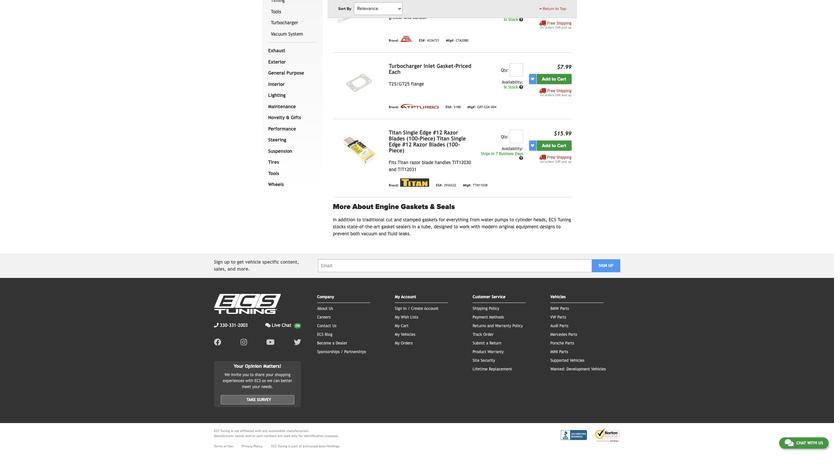 Task type: locate. For each thing, give the bounding box(es) containing it.
1 horizontal spatial tuning
[[278, 445, 287, 448]]

2 my from the top
[[395, 315, 400, 320]]

1 on from the top
[[540, 26, 544, 29]]

parts up porsche parts link
[[569, 332, 578, 337]]

my for my cart
[[395, 324, 400, 328]]

2 question circle image from the top
[[519, 85, 523, 89]]

warranty up security
[[488, 350, 504, 354]]

3 availability: from the top
[[502, 146, 523, 151]]

sealers
[[396, 224, 411, 230]]

titan up handles
[[437, 135, 450, 142]]

original
[[499, 224, 515, 230]]

1 in stock from the top
[[504, 17, 519, 22]]

2 vertical spatial on
[[540, 160, 544, 163]]

1 qty: from the top
[[501, 68, 509, 73]]

2 $49 from the top
[[555, 93, 561, 97]]

turbocharger inlet gasket-priced each link
[[389, 63, 472, 75]]

water
[[481, 217, 494, 223]]

3 $49 from the top
[[555, 160, 561, 163]]

2 horizontal spatial tuning
[[558, 217, 571, 223]]

1 orders from the top
[[545, 26, 554, 29]]

turbocharger inlet gasket-priced each
[[389, 63, 472, 75]]

1 horizontal spatial es#:
[[436, 184, 443, 187]]

free shipping on orders $49 and up
[[540, 21, 572, 29], [540, 89, 572, 97], [540, 155, 572, 163]]

and down $7.99
[[562, 93, 567, 97]]

1 vertical spatial add to wish list image
[[531, 144, 535, 147]]

add
[[542, 9, 551, 14], [542, 76, 551, 82], [542, 143, 551, 148]]

chat with us
[[797, 441, 823, 446]]

free shipping on orders $49 and up for $15.99
[[540, 155, 572, 163]]

my left wish
[[395, 315, 400, 320]]

your up we
[[266, 373, 274, 377]]

es#: 5188
[[446, 105, 461, 109]]

tools link up wheels on the left top
[[267, 168, 315, 179]]

2 vertical spatial free shipping on orders $49 and up
[[540, 155, 572, 163]]

0 vertical spatial &
[[286, 115, 290, 120]]

free shipping on orders $49 and up down $7.99
[[540, 89, 572, 97]]

and down art
[[379, 231, 387, 237]]

blades up fits
[[389, 135, 405, 142]]

us right comments image on the right bottom of page
[[819, 441, 823, 446]]

and right cut
[[394, 217, 402, 223]]

3 my from the top
[[395, 324, 400, 328]]

add to cart down $7.99
[[542, 76, 566, 82]]

1 horizontal spatial a
[[418, 224, 420, 230]]

ecs inside we invite you to share your shopping experiences with ecs so we can better meet your needs.
[[255, 379, 261, 383]]

return to top
[[542, 6, 566, 11]]

1 horizontal spatial turbocharger
[[389, 63, 422, 69]]

es#: left the 5188
[[446, 105, 453, 109]]

general purpose
[[268, 70, 304, 76]]

2 on from the top
[[540, 93, 544, 97]]

us up careers link
[[329, 306, 333, 311]]

cart right caret up icon
[[557, 9, 566, 14]]

2 free shipping on orders $49 and up from the top
[[540, 89, 572, 97]]

parts up mercedes parts link
[[560, 324, 569, 328]]

single
[[403, 129, 418, 136], [451, 135, 466, 142]]

1 add from the top
[[542, 9, 551, 14]]

up
[[568, 26, 572, 29], [568, 93, 572, 97], [568, 160, 572, 163], [224, 260, 230, 265], [609, 264, 614, 268]]

terms of use
[[214, 445, 233, 448]]

1 vertical spatial question circle image
[[519, 85, 523, 89]]

we invite you to share your shopping experiences with ecs so we can better meet your needs.
[[223, 373, 292, 389]]

ecs tuning image
[[214, 294, 281, 314]]

2 horizontal spatial es#:
[[446, 105, 453, 109]]

performance link
[[267, 124, 315, 135]]

blades up handles
[[429, 141, 445, 148]]

gasket-
[[437, 63, 456, 69]]

novelty & gifts
[[268, 115, 301, 120]]

my orders
[[395, 341, 413, 346]]

shellacked
[[409, 8, 431, 13]]

methods
[[489, 315, 504, 320]]

1 horizontal spatial razor
[[444, 129, 458, 136]]

free
[[548, 21, 556, 26], [548, 89, 556, 93], [548, 155, 556, 160]]

of-
[[360, 224, 365, 230]]

2 vertical spatial mfg#:
[[463, 184, 472, 187]]

titan single edge #12 razor blades (100-piece) titan single edge #12 razor blades (100- piece) link
[[389, 129, 466, 154]]

on for $15.99
[[540, 160, 544, 163]]

account right 'create'
[[424, 306, 439, 311]]

brand: down t25/gt25
[[389, 105, 399, 109]]

youtube logo image
[[266, 339, 275, 346]]

and down $15.99
[[562, 160, 567, 163]]

gsk-
[[484, 105, 491, 109]]

cart down $15.99
[[557, 143, 566, 148]]

0 horizontal spatial for
[[299, 434, 303, 438]]

0 vertical spatial us
[[329, 306, 333, 311]]

for inside in addition to traditional cut and stamped gaskets for everything from water pumps to cylinder heads, ecs tuning stocks state-of-the-art gasket sealers in a tube, designed to work with modern original equipment designs to prevent both vacuum and fluid leaks.
[[439, 217, 445, 223]]

edge down atp - corporate logo
[[420, 129, 432, 136]]

titan - corporate logo image
[[401, 178, 430, 187]]

add to wish list image
[[531, 77, 535, 81], [531, 144, 535, 147]]

a left tube,
[[418, 224, 420, 230]]

brand: for turbocharger
[[389, 105, 399, 109]]

and down fits
[[389, 167, 397, 172]]

piece)
[[420, 135, 435, 142], [389, 147, 405, 154]]

add to cart down $15.99
[[542, 143, 566, 148]]

track order link
[[473, 332, 494, 337]]

1 my from the top
[[395, 295, 400, 299]]

parts right bmw
[[560, 306, 569, 311]]

1 horizontal spatial single
[[451, 135, 466, 142]]

0 vertical spatial return
[[543, 6, 555, 11]]

and inside the fits titan razor blade handles tit12030 and tit12031
[[389, 167, 397, 172]]

razor down es#: 5188
[[444, 129, 458, 136]]

mfg#: left ttn11038
[[463, 184, 472, 187]]

affiliated
[[240, 429, 254, 433]]

turbocharger inside turbocharger inlet gasket-priced each
[[389, 63, 422, 69]]

cart for $15.99's add to cart 'button'
[[557, 143, 566, 148]]

3 brand: from the top
[[389, 184, 399, 187]]

of left use
[[224, 445, 227, 448]]

3 add to cart button from the top
[[537, 140, 572, 151]]

3 on from the top
[[540, 160, 544, 163]]

1 vertical spatial &
[[430, 202, 435, 211]]

cart down $7.99
[[557, 76, 566, 82]]

top
[[560, 6, 566, 11]]

tuning down are
[[278, 445, 287, 448]]

edge up fits
[[389, 141, 401, 148]]

brand: left cta tools - corporate logo
[[389, 39, 399, 42]]

1 horizontal spatial chat
[[797, 441, 807, 446]]

parts for mini parts
[[559, 350, 568, 354]]

a for customer service
[[486, 341, 489, 346]]

0 horizontal spatial #12
[[402, 141, 412, 148]]

0 vertical spatial your
[[266, 373, 274, 377]]

turbocharger inside engine subcategories element
[[271, 20, 298, 25]]

with up "meet"
[[246, 379, 253, 383]]

vacuum system
[[271, 31, 303, 37]]

free shipping on orders $49 and up for $7.99
[[540, 89, 572, 97]]

0 horizontal spatial in
[[412, 224, 416, 230]]

a right submit
[[486, 341, 489, 346]]

&
[[286, 115, 290, 120], [430, 202, 435, 211]]

0 vertical spatial in stock
[[504, 17, 519, 22]]

warranty
[[495, 324, 511, 328], [488, 350, 504, 354]]

tuning right heads,
[[558, 217, 571, 223]]

is inside the ecs tuning is not affiliated with any automobile manufacturers. manufacturer names and/or part numbers are used only for identification purposes.
[[231, 429, 233, 433]]

t25/gt25
[[389, 81, 410, 87]]

free for $15.99
[[548, 155, 556, 160]]

1 horizontal spatial policy
[[489, 306, 500, 311]]

cart for first add to cart 'button'
[[557, 9, 566, 14]]

0 vertical spatial #12
[[433, 129, 443, 136]]

account up sign in / create account link
[[401, 295, 416, 299]]

specific
[[262, 260, 279, 265]]

7
[[496, 151, 498, 156]]

Email email field
[[318, 259, 592, 272]]

more about engine gaskets & seals
[[333, 202, 455, 211]]

return
[[543, 6, 555, 11], [490, 341, 502, 346]]

0 vertical spatial add to cart
[[542, 9, 566, 14]]

parts for bmw parts
[[560, 306, 569, 311]]

add to cart for $7.99
[[542, 76, 566, 82]]

take
[[247, 398, 256, 402]]

es#4336721 - cta2080 - gasket scraper - removes shellacked gaskets, paint, grease and carbon - cta tools - audi bmw volkswagen mercedes benz mini porsche image
[[333, 0, 384, 34]]

brand:
[[389, 39, 399, 42], [389, 105, 399, 109], [389, 184, 399, 187]]

2 free from the top
[[548, 89, 556, 93]]

instagram logo image
[[241, 339, 247, 346]]

& left gifts
[[286, 115, 290, 120]]

track
[[473, 332, 482, 337]]

ecs for ecs tuning is not affiliated with any automobile manufacturers. manufacturer names and/or part numbers are used only for identification purposes.
[[214, 429, 219, 433]]

None number field
[[510, 0, 523, 9], [510, 63, 523, 77], [510, 130, 523, 143], [510, 0, 523, 9], [510, 63, 523, 77], [510, 130, 523, 143]]

es#: left 2936522
[[436, 184, 443, 187]]

live chat
[[272, 323, 292, 328]]

3 free shipping on orders $49 and up from the top
[[540, 155, 572, 163]]

and right sales,
[[228, 267, 236, 272]]

2 add from the top
[[542, 76, 551, 82]]

1 vertical spatial about
[[317, 306, 328, 311]]

1 add to wish list image from the top
[[531, 77, 535, 81]]

1 vertical spatial account
[[424, 306, 439, 311]]

up inside 'sign up to get vehicle specific content, sales, and more.'
[[224, 260, 230, 265]]

submit
[[473, 341, 485, 346]]

my up my vehicles
[[395, 324, 400, 328]]

0 horizontal spatial part
[[257, 434, 263, 438]]

tools down tires
[[268, 171, 279, 176]]

free shipping on orders $49 and up down return to top
[[540, 21, 572, 29]]

0 horizontal spatial razor
[[413, 141, 428, 148]]

(100- up 'tit12030'
[[447, 141, 460, 148]]

1 horizontal spatial in
[[491, 151, 495, 156]]

3 question circle image from the top
[[519, 156, 523, 160]]

1 free shipping on orders $49 and up from the top
[[540, 21, 572, 29]]

question circle image for $7.99
[[519, 85, 523, 89]]

1 horizontal spatial part
[[292, 445, 298, 448]]

parts right vw
[[558, 315, 567, 320]]

ecs blog
[[317, 332, 333, 337]]

part
[[257, 434, 263, 438], [292, 445, 298, 448]]

ecs up designs
[[549, 217, 557, 223]]

addition
[[338, 217, 355, 223]]

warranty down methods
[[495, 324, 511, 328]]

331-
[[229, 323, 238, 328]]

$49 down $15.99
[[555, 160, 561, 163]]

0 vertical spatial part
[[257, 434, 263, 438]]

1 vertical spatial mfg#:
[[468, 105, 476, 109]]

state-
[[347, 224, 360, 230]]

2 qty: from the top
[[501, 134, 509, 139]]

inlet
[[424, 63, 435, 69]]

1 vertical spatial policy
[[513, 324, 523, 328]]

add to cart button for $15.99
[[537, 140, 572, 151]]

on for $7.99
[[540, 93, 544, 97]]

piece) up blade
[[420, 135, 435, 142]]

and
[[404, 15, 412, 20], [562, 26, 567, 29], [562, 93, 567, 97], [562, 160, 567, 163], [389, 167, 397, 172], [394, 217, 402, 223], [379, 231, 387, 237], [228, 267, 236, 272], [488, 324, 494, 328]]

to inside we invite you to share your shopping experiences with ecs so we can better meet your needs.
[[250, 373, 254, 377]]

cylinder
[[516, 217, 532, 223]]

2 availability: from the top
[[502, 80, 523, 85]]

2 vertical spatial add
[[542, 143, 551, 148]]

add for $7.99
[[542, 76, 551, 82]]

/ down the dealer
[[341, 350, 343, 354]]

0 vertical spatial $49
[[555, 26, 561, 29]]

in down the stamped
[[412, 224, 416, 230]]

in inside in addition to traditional cut and stamped gaskets for everything from water pumps to cylinder heads, ecs tuning stocks state-of-the-art gasket sealers in a tube, designed to work with modern original equipment designs to prevent both vacuum and fluid leaks.
[[333, 217, 337, 223]]

1 vertical spatial edge
[[389, 141, 401, 148]]

1 vertical spatial in stock
[[504, 85, 519, 90]]

site
[[473, 358, 480, 363]]

with inside in addition to traditional cut and stamped gaskets for everything from water pumps to cylinder heads, ecs tuning stocks state-of-the-art gasket sealers in a tube, designed to work with modern original equipment designs to prevent both vacuum and fluid leaks.
[[471, 224, 480, 230]]

sign for sign up
[[599, 264, 607, 268]]

1 vertical spatial tools
[[268, 171, 279, 176]]

ecs down numbers
[[271, 445, 277, 448]]

add to cart for $15.99
[[542, 143, 566, 148]]

1 horizontal spatial account
[[424, 306, 439, 311]]

1 vertical spatial your
[[252, 385, 260, 389]]

mini
[[551, 350, 558, 354]]

qty: for titan single edge #12 razor blades (100-piece) titan single edge #12 razor blades (100- piece)
[[501, 134, 509, 139]]

free shipping on orders $49 and up down $15.99
[[540, 155, 572, 163]]

1 vertical spatial for
[[299, 434, 303, 438]]

vacuum
[[271, 31, 287, 37]]

removes shellacked gaskets, paint, grease and carbon
[[389, 8, 463, 20]]

orders for $15.99
[[545, 160, 554, 163]]

3 free from the top
[[548, 155, 556, 160]]

1 vertical spatial $49
[[555, 93, 561, 97]]

parts for porsche parts
[[566, 341, 574, 346]]

0 horizontal spatial turbocharger
[[271, 20, 298, 25]]

0 vertical spatial tuning
[[558, 217, 571, 223]]

exhaust
[[268, 48, 285, 53]]

1 vertical spatial turbocharger
[[389, 63, 422, 69]]

mfg#:
[[446, 39, 455, 42], [468, 105, 476, 109], [463, 184, 472, 187]]

mfg#: left grt-
[[468, 105, 476, 109]]

us for about us
[[329, 306, 333, 311]]

with left any
[[255, 429, 262, 433]]

0 vertical spatial for
[[439, 217, 445, 223]]

parts for audi parts
[[560, 324, 569, 328]]

us right the contact
[[332, 324, 337, 328]]

sign in / create account link
[[395, 306, 439, 311]]

1 horizontal spatial of
[[299, 445, 302, 448]]

become
[[317, 341, 331, 346]]

tools link up "vacuum system" link
[[270, 6, 315, 17]]

and inside removes shellacked gaskets, paint, grease and carbon
[[404, 15, 412, 20]]

general purpose link
[[267, 68, 315, 79]]

2003
[[238, 323, 248, 328]]

1 vertical spatial piece)
[[389, 147, 405, 154]]

ecs for ecs tuning is part of enthusiast auto holdings
[[271, 445, 277, 448]]

can
[[274, 379, 280, 383]]

tools up the turbocharger link
[[271, 9, 281, 14]]

my up my wish lists
[[395, 295, 400, 299]]

tools inside engine subcategories element
[[271, 9, 281, 14]]

0 horizontal spatial a
[[333, 341, 335, 346]]

2 horizontal spatial sign
[[599, 264, 607, 268]]

your right "meet"
[[252, 385, 260, 389]]

chat right live
[[282, 323, 292, 328]]

policy for privacy policy
[[254, 445, 262, 448]]

audi parts
[[551, 324, 569, 328]]

0 horizontal spatial about
[[317, 306, 328, 311]]

0 horizontal spatial piece)
[[389, 147, 405, 154]]

3 orders from the top
[[545, 160, 554, 163]]

& up the gaskets on the top
[[430, 202, 435, 211]]

1 horizontal spatial is
[[288, 445, 291, 448]]

ecs tuning is part of enthusiast auto holdings
[[271, 445, 340, 448]]

and down removes at the left top
[[404, 15, 412, 20]]

chat right comments image on the right bottom of page
[[797, 441, 807, 446]]

sign inside 'sign up to get vehicle specific content, sales, and more.'
[[214, 260, 223, 265]]

2 of from the left
[[299, 445, 302, 448]]

availability: for titan single edge #12 razor blades (100-piece) titan single edge #12 razor blades (100- piece)
[[502, 146, 523, 151]]

of left enthusiast
[[299, 445, 302, 448]]

2 horizontal spatial policy
[[513, 324, 523, 328]]

0 horizontal spatial chat
[[282, 323, 292, 328]]

is down used
[[288, 445, 291, 448]]

0 vertical spatial on
[[540, 26, 544, 29]]

policy for shipping policy
[[489, 306, 500, 311]]

system
[[289, 31, 303, 37]]

1 horizontal spatial piece)
[[420, 135, 435, 142]]

each
[[389, 69, 401, 75]]

your
[[266, 373, 274, 377], [252, 385, 260, 389]]

use
[[228, 445, 233, 448]]

in inside in addition to traditional cut and stamped gaskets for everything from water pumps to cylinder heads, ecs tuning stocks state-of-the-art gasket sealers in a tube, designed to work with modern original equipment designs to prevent both vacuum and fluid leaks.
[[412, 224, 416, 230]]

1 vertical spatial tuning
[[220, 429, 230, 433]]

us
[[329, 306, 333, 311], [332, 324, 337, 328], [819, 441, 823, 446]]

#12 up handles
[[433, 129, 443, 136]]

my down my cart
[[395, 332, 400, 337]]

5 my from the top
[[395, 341, 400, 346]]

tuning inside the ecs tuning is not affiliated with any automobile manufacturers. manufacturer names and/or part numbers are used only for identification purposes.
[[220, 429, 230, 433]]

vehicles up 'wanted: development vehicles' link
[[570, 358, 585, 363]]

from
[[470, 217, 480, 223]]

question circle image
[[519, 18, 523, 22], [519, 85, 523, 89], [519, 156, 523, 160]]

/
[[408, 306, 410, 311], [341, 350, 343, 354]]

add to cart right caret up icon
[[542, 9, 566, 14]]

1 vertical spatial on
[[540, 93, 544, 97]]

with inside the ecs tuning is not affiliated with any automobile manufacturers. manufacturer names and/or part numbers are used only for identification purposes.
[[255, 429, 262, 433]]

brand: down tit12031
[[389, 184, 399, 187]]

ecs inside in addition to traditional cut and stamped gaskets for everything from water pumps to cylinder heads, ecs tuning stocks state-of-the-art gasket sealers in a tube, designed to work with modern original equipment designs to prevent both vacuum and fluid leaks.
[[549, 217, 557, 223]]

mfg#: left cta2080
[[446, 39, 455, 42]]

purposes.
[[325, 434, 339, 438]]

with down from
[[471, 224, 480, 230]]

qty: for turbocharger inlet gasket-priced each
[[501, 68, 509, 73]]

2 vertical spatial add to cart
[[542, 143, 566, 148]]

0 vertical spatial add to wish list image
[[531, 77, 535, 81]]

1 horizontal spatial about
[[353, 202, 374, 211]]

0 vertical spatial brand:
[[389, 39, 399, 42]]

chat with us link
[[779, 438, 829, 449]]

0 horizontal spatial your
[[252, 385, 260, 389]]

content,
[[281, 260, 299, 265]]

ecs left so
[[255, 379, 261, 383]]

1 vertical spatial in
[[412, 224, 416, 230]]

payment methods link
[[473, 315, 504, 320]]

0 horizontal spatial policy
[[254, 445, 262, 448]]

availability:
[[502, 12, 523, 17], [502, 80, 523, 85], [502, 146, 523, 151]]

single down atp - corporate logo
[[403, 129, 418, 136]]

2 add to cart from the top
[[542, 76, 566, 82]]

0 horizontal spatial account
[[401, 295, 416, 299]]

0 vertical spatial qty:
[[501, 68, 509, 73]]

1 vertical spatial add to cart button
[[537, 74, 572, 84]]

orders for $7.99
[[545, 93, 554, 97]]

bmw
[[551, 306, 559, 311]]

cart
[[557, 9, 566, 14], [557, 76, 566, 82], [557, 143, 566, 148], [401, 324, 409, 328]]

2 orders from the top
[[545, 93, 554, 97]]

1 stock from the top
[[509, 17, 518, 22]]

are
[[278, 434, 283, 438]]

1 horizontal spatial edge
[[420, 129, 432, 136]]

1 free from the top
[[548, 21, 556, 26]]

tools link
[[270, 6, 315, 17], [267, 168, 315, 179]]

1 of from the left
[[224, 445, 227, 448]]

es#: left 4336721
[[419, 39, 426, 42]]

turbocharger up t25/gt25 flange in the top of the page
[[389, 63, 422, 69]]

my left orders
[[395, 341, 400, 346]]

about up traditional
[[353, 202, 374, 211]]

$49 down return to top
[[555, 26, 561, 29]]

1 add to cart from the top
[[542, 9, 566, 14]]

1 vertical spatial add
[[542, 76, 551, 82]]

part down any
[[257, 434, 263, 438]]

#12 up razor
[[402, 141, 412, 148]]

2 vertical spatial free
[[548, 155, 556, 160]]

es#: 2936522
[[436, 184, 457, 187]]

maintenance
[[268, 104, 296, 109]]

gasket
[[382, 224, 395, 230]]

0 vertical spatial add to cart button
[[537, 6, 572, 17]]

0 vertical spatial stock
[[509, 17, 518, 22]]

cta tools - corporate logo image
[[401, 36, 413, 42]]

2 vertical spatial brand:
[[389, 184, 399, 187]]

0 vertical spatial razor
[[444, 129, 458, 136]]

sign inside sign up button
[[599, 264, 607, 268]]

razor up razor
[[413, 141, 428, 148]]

comments image
[[785, 439, 794, 447]]

3 add to cart from the top
[[542, 143, 566, 148]]

4 my from the top
[[395, 332, 400, 337]]

in left the 7
[[491, 151, 495, 156]]

comments image
[[265, 323, 271, 328]]

by
[[347, 6, 352, 11]]

2 vertical spatial add to cart button
[[537, 140, 572, 151]]

1 vertical spatial brand:
[[389, 105, 399, 109]]

1 vertical spatial free shipping on orders $49 and up
[[540, 89, 572, 97]]

carbon
[[413, 15, 427, 20]]

exterior link
[[267, 57, 315, 68]]

2 brand: from the top
[[389, 105, 399, 109]]

0 vertical spatial free
[[548, 21, 556, 26]]

/ left 'create'
[[408, 306, 410, 311]]

about us link
[[317, 306, 333, 311]]

up inside button
[[609, 264, 614, 268]]

ecs inside the ecs tuning is not affiliated with any automobile manufacturers. manufacturer names and/or part numbers are used only for identification purposes.
[[214, 429, 219, 433]]

for down manufacturers.
[[299, 434, 303, 438]]

2 vertical spatial orders
[[545, 160, 554, 163]]

2 add to cart button from the top
[[537, 74, 572, 84]]

2 add to wish list image from the top
[[531, 144, 535, 147]]

3 add from the top
[[542, 143, 551, 148]]

1 vertical spatial qty:
[[501, 134, 509, 139]]

1 vertical spatial stock
[[509, 85, 518, 90]]

needs.
[[261, 385, 273, 389]]

part down only on the bottom left of the page
[[292, 445, 298, 448]]

availability: for turbocharger inlet gasket-priced each
[[502, 80, 523, 85]]

single up 'tit12030'
[[451, 135, 466, 142]]

1 vertical spatial orders
[[545, 93, 554, 97]]



Task type: vqa. For each thing, say whether or not it's contained in the screenshot.
bottommost PROFLEX COMMANDER FOR MERCEDES-BENZ 63 AMG M156 6.3L (2007-15) - E85 KIT link
no



Task type: describe. For each thing, give the bounding box(es) containing it.
your
[[234, 364, 244, 369]]

pumps
[[495, 217, 508, 223]]

enthusiast auto holdings link
[[303, 444, 340, 449]]

cart for $7.99 add to cart 'button'
[[557, 76, 566, 82]]

vehicles up bmw parts link
[[551, 295, 566, 299]]

1 brand: from the top
[[389, 39, 399, 42]]

0 horizontal spatial &
[[286, 115, 290, 120]]

0 vertical spatial edge
[[420, 129, 432, 136]]

is for not
[[231, 429, 233, 433]]

1 availability: from the top
[[502, 12, 523, 17]]

contact us
[[317, 324, 337, 328]]

titan single edge #12 razor blades (100-piece) titan single edge #12 razor blades (100- piece)
[[389, 129, 466, 154]]

ecs tuning is not affiliated with any automobile manufacturers. manufacturer names and/or part numbers are used only for identification purposes.
[[214, 429, 339, 438]]

meet
[[242, 385, 251, 389]]

1 vertical spatial tools link
[[267, 168, 315, 179]]

mfg#: grt-gsk-004
[[468, 105, 497, 109]]

2 in stock from the top
[[504, 85, 519, 90]]

0 horizontal spatial edge
[[389, 141, 401, 148]]

mfg#: for turbocharger inlet gasket-priced each
[[468, 105, 476, 109]]

caret up image
[[540, 7, 542, 11]]

330-331-2003
[[220, 323, 248, 328]]

es#2936522 - ttn11038 - titan single edge #12 razor blades (100-piece)
titan single edge #12 razor blades (100-piece) - fits titan razor blade handles tit12030 and tit12031 - titan - audi bmw volkswagen mercedes benz mini porsche image
[[333, 130, 384, 168]]

and up order
[[488, 324, 494, 328]]

stamped
[[403, 217, 421, 223]]

add to wish list image for $15.99
[[531, 144, 535, 147]]

engine
[[375, 202, 399, 211]]

returns
[[473, 324, 486, 328]]

shipping down the top
[[557, 21, 572, 26]]

development
[[567, 367, 590, 372]]

0 vertical spatial account
[[401, 295, 416, 299]]

mfg#: cta2080
[[446, 39, 469, 42]]

1 horizontal spatial #12
[[433, 129, 443, 136]]

1 question circle image from the top
[[519, 18, 523, 22]]

become a dealer link
[[317, 341, 347, 346]]

to inside 'sign up to get vehicle specific content, sales, and more.'
[[231, 260, 236, 265]]

a inside in addition to traditional cut and stamped gaskets for everything from water pumps to cylinder heads, ecs tuning stocks state-of-the-art gasket sealers in a tube, designed to work with modern original equipment designs to prevent both vacuum and fluid leaks.
[[418, 224, 420, 230]]

sales,
[[214, 267, 226, 272]]

0 vertical spatial chat
[[282, 323, 292, 328]]

bmw parts
[[551, 306, 569, 311]]

terms
[[214, 445, 223, 448]]

take survey button
[[221, 395, 295, 405]]

1 add to cart button from the top
[[537, 6, 572, 17]]

of inside terms of use link
[[224, 445, 227, 448]]

shipping policy
[[473, 306, 500, 311]]

both
[[351, 231, 360, 237]]

0 vertical spatial piece)
[[420, 135, 435, 142]]

0 horizontal spatial blades
[[389, 135, 405, 142]]

my for my orders
[[395, 341, 400, 346]]

gaskets
[[422, 217, 438, 223]]

site security link
[[473, 358, 495, 363]]

privacy policy link
[[242, 444, 262, 449]]

vw
[[551, 315, 556, 320]]

1 vertical spatial razor
[[413, 141, 428, 148]]

shipping down $7.99
[[557, 89, 572, 93]]

1 vertical spatial part
[[292, 445, 298, 448]]

engine subcategories element
[[268, 0, 317, 43]]

4336721
[[427, 39, 440, 42]]

product
[[473, 350, 487, 354]]

and inside 'sign up to get vehicle specific content, sales, and more.'
[[228, 267, 236, 272]]

tools for bottom tools link
[[268, 171, 279, 176]]

for inside the ecs tuning is not affiliated with any automobile manufacturers. manufacturer names and/or part numbers are used only for identification purposes.
[[299, 434, 303, 438]]

and down the top
[[562, 26, 567, 29]]

supported vehicles link
[[551, 358, 585, 363]]

1 vertical spatial chat
[[797, 441, 807, 446]]

facebook logo image
[[214, 339, 221, 346]]

tuning for ecs tuning is not affiliated with any automobile manufacturers. manufacturer names and/or part numbers are used only for identification purposes.
[[220, 429, 230, 433]]

experiences
[[223, 379, 244, 383]]

more.
[[237, 267, 250, 272]]

$49 for $15.99
[[555, 160, 561, 163]]

us for contact us
[[332, 324, 337, 328]]

grt-
[[477, 105, 484, 109]]

my wish lists
[[395, 315, 419, 320]]

0 vertical spatial warranty
[[495, 324, 511, 328]]

tires link
[[267, 157, 315, 168]]

part inside the ecs tuning is not affiliated with any automobile manufacturers. manufacturer names and/or part numbers are used only for identification purposes.
[[257, 434, 263, 438]]

titan inside the fits titan razor blade handles tit12030 and tit12031
[[398, 160, 409, 165]]

tuning inside in addition to traditional cut and stamped gaskets for everything from water pumps to cylinder heads, ecs tuning stocks state-of-the-art gasket sealers in a tube, designed to work with modern original equipment designs to prevent both vacuum and fluid leaks.
[[558, 217, 571, 223]]

phone image
[[214, 323, 219, 328]]

share
[[255, 373, 265, 377]]

free for $7.99
[[548, 89, 556, 93]]

traditional
[[363, 217, 385, 223]]

1 vertical spatial warranty
[[488, 350, 504, 354]]

shopping
[[275, 373, 291, 377]]

numbers
[[264, 434, 277, 438]]

live chat link
[[265, 322, 301, 329]]

my cart link
[[395, 324, 409, 328]]

razor
[[410, 160, 421, 165]]

vacuum
[[362, 231, 378, 237]]

you
[[243, 373, 249, 377]]

interior link
[[267, 79, 315, 90]]

ships
[[481, 151, 490, 156]]

0 horizontal spatial return
[[490, 341, 502, 346]]

my for my account
[[395, 295, 400, 299]]

opinion
[[245, 364, 262, 369]]

exterior
[[268, 59, 286, 65]]

with right comments image on the right bottom of page
[[808, 441, 818, 446]]

my vehicles link
[[395, 332, 416, 337]]

shipping down $15.99
[[557, 155, 572, 160]]

1 vertical spatial #12
[[402, 141, 412, 148]]

ecs for ecs blog
[[317, 332, 324, 337]]

es#: for edge
[[436, 184, 443, 187]]

gaskets
[[401, 202, 428, 211]]

turbocharger for turbocharger
[[271, 20, 298, 25]]

add to cart button for $7.99
[[537, 74, 572, 84]]

tit12031
[[398, 167, 417, 172]]

lifetime replacement link
[[473, 367, 512, 372]]

vehicles up orders
[[401, 332, 416, 337]]

titan up fits
[[389, 129, 402, 136]]

0 horizontal spatial /
[[341, 350, 343, 354]]

0 vertical spatial /
[[408, 306, 410, 311]]

handles
[[435, 160, 451, 165]]

manufacturer
[[214, 434, 234, 438]]

1 $49 from the top
[[555, 26, 561, 29]]

blog
[[325, 332, 333, 337]]

grease
[[389, 15, 403, 20]]

general
[[268, 70, 285, 76]]

designs
[[540, 224, 555, 230]]

0 vertical spatial tools link
[[270, 6, 315, 17]]

dealer
[[336, 341, 347, 346]]

about us
[[317, 306, 333, 311]]

2 stock from the top
[[509, 85, 518, 90]]

es#: 4336721
[[419, 39, 440, 42]]

turbocharger for turbocharger inlet gasket-priced each
[[389, 63, 422, 69]]

1 horizontal spatial &
[[430, 202, 435, 211]]

brand: for titan
[[389, 184, 399, 187]]

1 horizontal spatial (100-
[[447, 141, 460, 148]]

add to wish list image for $7.99
[[531, 77, 535, 81]]

more
[[333, 202, 351, 211]]

$49 for $7.99
[[555, 93, 561, 97]]

novelty
[[268, 115, 285, 120]]

my cart
[[395, 324, 409, 328]]

sign for sign in / create account
[[395, 306, 402, 311]]

question circle image for $15.99
[[519, 156, 523, 160]]

and/or
[[245, 434, 256, 438]]

stocks
[[333, 224, 346, 230]]

0 horizontal spatial (100-
[[407, 135, 420, 142]]

atp - corporate logo image
[[401, 104, 439, 109]]

0 vertical spatial about
[[353, 202, 374, 211]]

vw parts
[[551, 315, 567, 320]]

work
[[460, 224, 470, 230]]

parts for vw parts
[[558, 315, 567, 320]]

es#5188 - grt-gsk-004 - turbocharger inlet gasket-priced each - t25/gt25 flange - atp - audi volkswagen image
[[333, 63, 384, 101]]

wish
[[401, 315, 409, 320]]

tit12030
[[452, 160, 471, 165]]

sign in / create account
[[395, 306, 439, 311]]

tires
[[268, 160, 279, 165]]

vehicles right development
[[592, 367, 606, 372]]

1 horizontal spatial blades
[[429, 141, 445, 148]]

get
[[237, 260, 244, 265]]

mfg#: for titan single edge #12 razor blades (100-piece) titan single edge #12 razor blades (100- piece)
[[463, 184, 472, 187]]

prevent
[[333, 231, 349, 237]]

shipping up 'payment' on the right bottom of page
[[473, 306, 488, 311]]

0 horizontal spatial single
[[403, 129, 418, 136]]

0 horizontal spatial es#:
[[419, 39, 426, 42]]

with inside we invite you to share your shopping experiences with ecs so we can better meet your needs.
[[246, 379, 253, 383]]

sign for sign up to get vehicle specific content, sales, and more.
[[214, 260, 223, 265]]

wanted: development vehicles
[[551, 367, 606, 372]]

product warranty link
[[473, 350, 504, 354]]

cart down wish
[[401, 324, 409, 328]]

1 horizontal spatial return
[[543, 6, 555, 11]]

replacement
[[489, 367, 512, 372]]

mercedes parts link
[[551, 332, 578, 337]]

my vehicles
[[395, 332, 416, 337]]

holdings
[[327, 445, 340, 448]]

is for part
[[288, 445, 291, 448]]

tuning for ecs tuning is part of enthusiast auto holdings
[[278, 445, 287, 448]]

twitter logo image
[[294, 339, 301, 346]]

wanted: development vehicles link
[[551, 367, 606, 372]]

a for company
[[333, 341, 335, 346]]

parts for mercedes parts
[[569, 332, 578, 337]]

add for $15.99
[[542, 143, 551, 148]]

sponsorships / partnerships link
[[317, 350, 366, 354]]

steering link
[[267, 135, 315, 146]]

contact us link
[[317, 324, 337, 328]]

0 vertical spatial in
[[491, 151, 495, 156]]

payment
[[473, 315, 488, 320]]

sponsorships
[[317, 350, 340, 354]]

my for my wish lists
[[395, 315, 400, 320]]

tools for topmost tools link
[[271, 9, 281, 14]]

2 vertical spatial us
[[819, 441, 823, 446]]

0 vertical spatial mfg#:
[[446, 39, 455, 42]]

my for my vehicles
[[395, 332, 400, 337]]

my account
[[395, 295, 416, 299]]

es#: for gasket-
[[446, 105, 453, 109]]

names
[[235, 434, 244, 438]]



